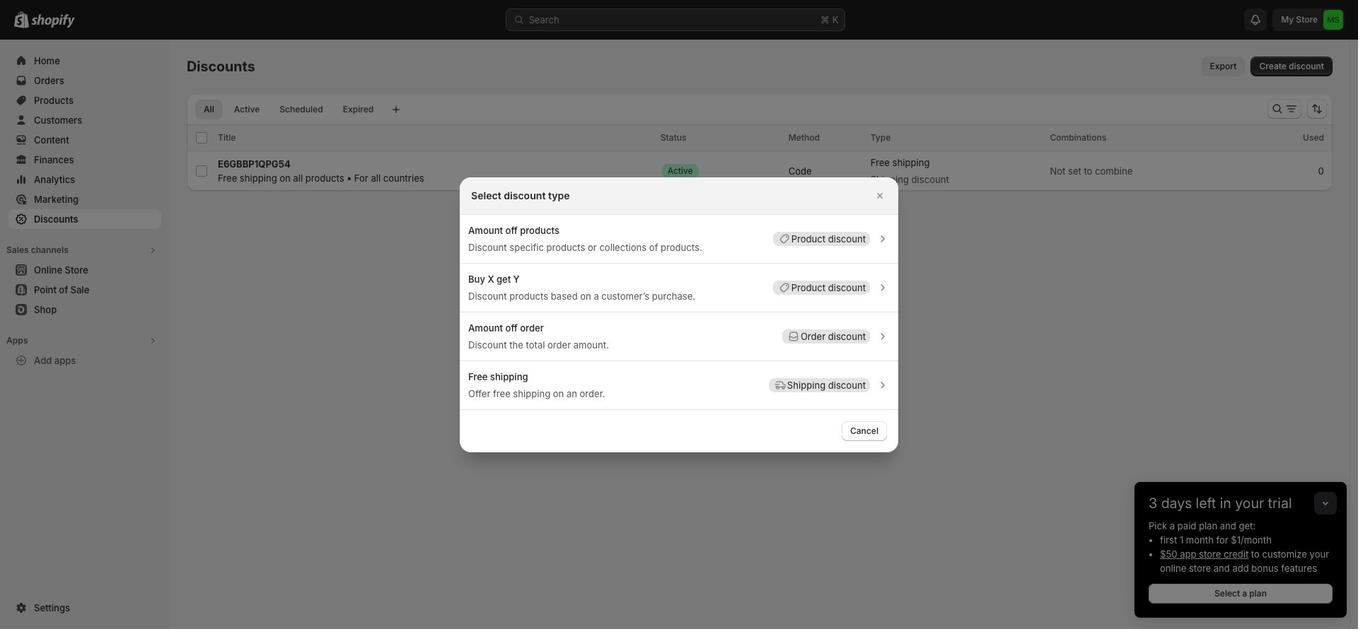 Task type: vqa. For each thing, say whether or not it's contained in the screenshot.
MY STORE ICON on the right top of the page
no



Task type: locate. For each thing, give the bounding box(es) containing it.
shopify image
[[31, 14, 75, 28]]

dialog
[[0, 177, 1358, 452]]

tab list
[[192, 99, 385, 120]]



